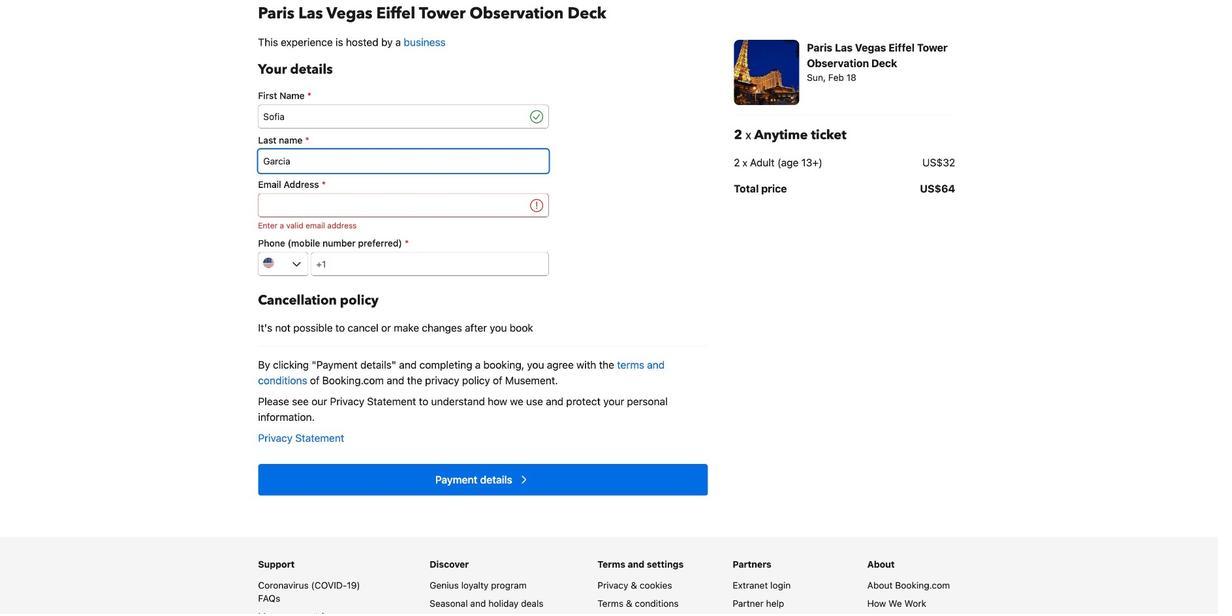 Task type: locate. For each thing, give the bounding box(es) containing it.
Phone (mobile number preferred) telephone field
[[331, 252, 549, 276]]

None email field
[[258, 194, 528, 217]]

None field
[[258, 105, 528, 128], [258, 149, 549, 173], [258, 105, 528, 128], [258, 149, 549, 173]]

alert
[[258, 220, 549, 232]]



Task type: vqa. For each thing, say whether or not it's contained in the screenshot.
book
no



